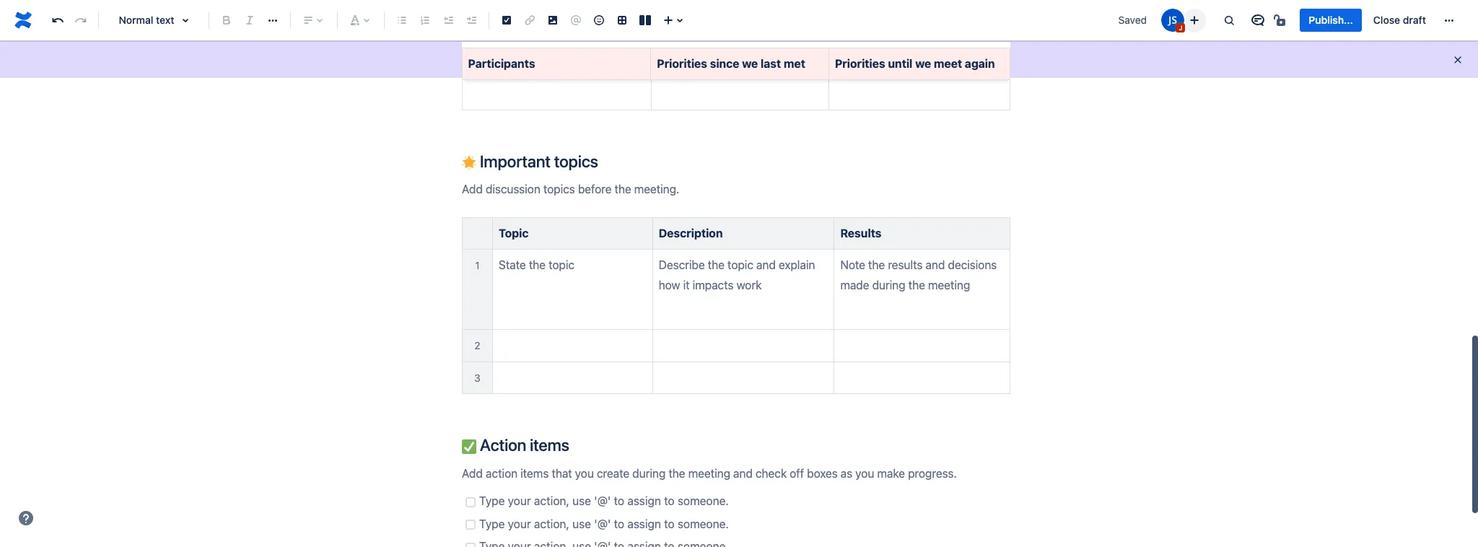 Task type: describe. For each thing, give the bounding box(es) containing it.
text
[[156, 14, 174, 26]]

is
[[516, 53, 524, 65]]

dismiss image
[[1453, 54, 1465, 66]]

emoji image
[[591, 12, 608, 29]]

find and replace image
[[1221, 12, 1239, 29]]

:white_check_mark: image
[[462, 440, 477, 455]]

this
[[492, 53, 513, 65]]

add image, video, or file image
[[545, 12, 562, 29]]

indent tab image
[[463, 12, 480, 29]]

2 it from the left
[[806, 53, 812, 65]]

give
[[827, 53, 847, 65]]

again
[[966, 57, 996, 70]]

3
[[475, 372, 481, 384]]

2 you from the left
[[750, 53, 767, 65]]

more
[[963, 53, 987, 65]]

bullet list ⌘⇧8 image
[[394, 12, 411, 29]]

outdent ⇧tab image
[[440, 12, 457, 29]]

invite to edit image
[[1187, 11, 1204, 29]]

draft.
[[605, 53, 634, 65]]

link.
[[913, 53, 931, 65]]

undo ⌘z image
[[49, 12, 66, 29]]

priorities for priorities until we meet again
[[836, 57, 886, 70]]

action items
[[477, 436, 570, 455]]

only
[[636, 53, 658, 65]]

participants
[[469, 57, 536, 70]]

we for since
[[743, 57, 759, 70]]

important
[[480, 152, 551, 171]]

no restrictions image
[[1273, 12, 1291, 29]]

more image
[[1441, 12, 1459, 29]]

normal text button
[[105, 4, 203, 36]]

draft
[[1404, 14, 1427, 26]]

important topics
[[477, 152, 599, 171]]

:star2: image
[[462, 156, 477, 170]]

jacob simon image
[[1162, 9, 1185, 32]]

description
[[659, 227, 723, 240]]

someone
[[849, 53, 892, 65]]



Task type: vqa. For each thing, say whether or not it's contained in the screenshot.
jira-admins-jacobsimon associated with first Delete link from the top of the page
no



Task type: locate. For each thing, give the bounding box(es) containing it.
priorities
[[658, 57, 708, 70], [836, 57, 886, 70]]

0 horizontal spatial we
[[743, 57, 759, 70]]

mention image
[[568, 12, 585, 29]]

met
[[784, 57, 806, 70]]

saved
[[1119, 14, 1148, 26]]

it right see
[[719, 53, 725, 65]]

2
[[475, 340, 481, 352]]

2 priorities from the left
[[836, 57, 886, 70]]

priorities right or
[[836, 57, 886, 70]]

priorities since we last met
[[658, 57, 806, 70]]

since
[[711, 57, 740, 70]]

1 priorities from the left
[[658, 57, 708, 70]]

publish... button
[[1301, 9, 1363, 32]]

close draft button
[[1365, 9, 1436, 32]]

1 you from the left
[[660, 53, 677, 65]]

until left learn
[[889, 57, 913, 70]]

until
[[727, 53, 747, 65], [889, 57, 913, 70]]

action
[[480, 436, 527, 455]]

1 horizontal spatial we
[[916, 57, 932, 70]]

we right the the
[[916, 57, 932, 70]]

unpublished
[[541, 53, 603, 65]]

until right see
[[727, 53, 747, 65]]

2 we from the left
[[916, 57, 932, 70]]

layouts image
[[637, 12, 654, 29]]

0 horizontal spatial you
[[660, 53, 677, 65]]

priorities until we meet again
[[836, 57, 996, 70]]

meet
[[935, 57, 963, 70]]

1 horizontal spatial priorities
[[836, 57, 886, 70]]

priorities right only
[[658, 57, 708, 70]]

1 2 3
[[475, 259, 481, 384]]

we for until
[[916, 57, 932, 70]]

you left the can
[[660, 53, 677, 65]]

learn more link
[[934, 53, 987, 65]]

publish...
[[1310, 14, 1354, 26]]

1
[[475, 259, 480, 272]]

more formatting image
[[264, 12, 282, 29]]

:white_check_mark: image
[[462, 440, 477, 455]]

0 horizontal spatial until
[[727, 53, 747, 65]]

you
[[660, 53, 677, 65], [750, 53, 767, 65]]

learn
[[934, 53, 960, 65]]

normal
[[119, 14, 153, 26]]

priorities for priorities since we last met
[[658, 57, 708, 70]]

numbered list ⌘⇧7 image
[[417, 12, 434, 29]]

table image
[[614, 12, 631, 29]]

:star2: image
[[462, 156, 477, 170]]

1 we from the left
[[743, 57, 759, 70]]

topic
[[499, 227, 529, 240]]

help image
[[17, 510, 35, 527]]

this is an unpublished draft. only you can see it until you publish it or give someone the link. learn more
[[492, 53, 987, 65]]

0 horizontal spatial it
[[719, 53, 725, 65]]

items
[[530, 436, 570, 455]]

an
[[527, 53, 539, 65]]

or
[[815, 53, 825, 65]]

last
[[761, 57, 782, 70]]

it left or
[[806, 53, 812, 65]]

1 horizontal spatial until
[[889, 57, 913, 70]]

1 horizontal spatial you
[[750, 53, 767, 65]]

italic ⌘i image
[[241, 12, 259, 29]]

comment icon image
[[1250, 12, 1268, 29]]

confluence image
[[12, 9, 35, 32], [12, 9, 35, 32]]

link image
[[521, 12, 539, 29]]

1 horizontal spatial it
[[806, 53, 812, 65]]

we
[[743, 57, 759, 70], [916, 57, 932, 70]]

see
[[699, 53, 716, 65]]

close
[[1374, 14, 1401, 26]]

the
[[895, 53, 910, 65]]

bold ⌘b image
[[218, 12, 235, 29]]

normal text
[[119, 14, 174, 26]]

action item image
[[498, 12, 516, 29]]

you left publish
[[750, 53, 767, 65]]

we left last
[[743, 57, 759, 70]]

0 horizontal spatial priorities
[[658, 57, 708, 70]]

1 it from the left
[[719, 53, 725, 65]]

can
[[680, 53, 697, 65]]

it
[[719, 53, 725, 65], [806, 53, 812, 65]]

close draft
[[1374, 14, 1427, 26]]

publish
[[770, 53, 803, 65]]

topics
[[554, 152, 599, 171]]

redo ⌘⇧z image
[[72, 12, 90, 29]]

results
[[841, 227, 882, 240]]



